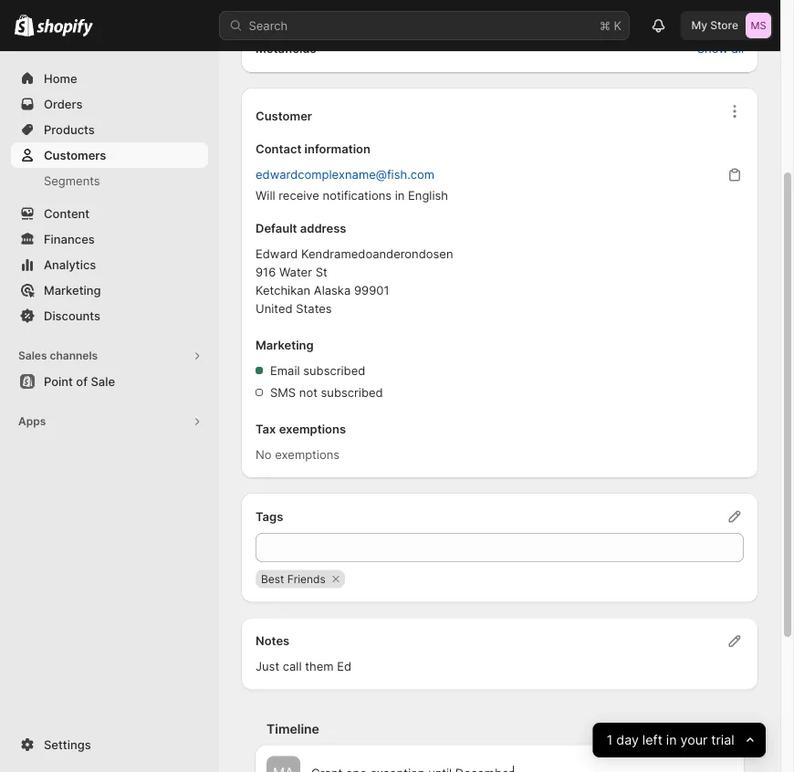 Task type: vqa. For each thing, say whether or not it's contained in the screenshot.
"call"
yes



Task type: locate. For each thing, give the bounding box(es) containing it.
just
[[256, 660, 279, 674]]

notes
[[256, 634, 290, 649]]

marketing
[[44, 283, 101, 297], [256, 338, 314, 352]]

show
[[697, 42, 728, 56]]

exemptions down tax exemptions
[[275, 448, 340, 462]]

settings link
[[11, 732, 208, 758]]

tax exemptions
[[256, 422, 346, 436]]

exemptions up "no exemptions"
[[279, 422, 346, 436]]

products
[[44, 122, 95, 136]]

0 horizontal spatial in
[[395, 189, 405, 203]]

marketing link
[[11, 278, 208, 303]]

will
[[256, 189, 275, 203]]

email subscribed
[[270, 364, 365, 378]]

marketing up email
[[256, 338, 314, 352]]

in right left
[[666, 733, 677, 748]]

apps
[[18, 415, 46, 428]]

⌘
[[600, 18, 611, 32]]

in for left
[[666, 733, 677, 748]]

edward
[[256, 247, 298, 261]]

subscribed
[[303, 364, 365, 378], [321, 386, 383, 400]]

will receive notifications in english
[[256, 189, 448, 203]]

contact information
[[256, 142, 371, 157]]

exemptions for no exemptions
[[275, 448, 340, 462]]

marketing up 'discounts'
[[44, 283, 101, 297]]

0 vertical spatial in
[[395, 189, 405, 203]]

home link
[[11, 66, 208, 91]]

subscribed up sms not subscribed
[[303, 364, 365, 378]]

segments
[[44, 173, 100, 188]]

default address
[[256, 221, 346, 236]]

1 horizontal spatial in
[[666, 733, 677, 748]]

best
[[261, 573, 284, 586]]

all
[[732, 42, 744, 56]]

content
[[44, 206, 90, 220]]

None text field
[[256, 534, 744, 563]]

finances link
[[11, 226, 208, 252]]

search
[[249, 18, 288, 32]]

in for notifications
[[395, 189, 405, 203]]

them
[[305, 660, 334, 674]]

0 vertical spatial marketing
[[44, 283, 101, 297]]

metafields
[[256, 42, 316, 56]]

in
[[395, 189, 405, 203], [666, 733, 677, 748]]

segments link
[[11, 168, 208, 194]]

no exemptions
[[256, 448, 340, 462]]

orders
[[44, 97, 83, 111]]

united
[[256, 302, 293, 316]]

customers
[[44, 148, 106, 162]]

Leave a comment... text field
[[311, 765, 733, 772]]

tax
[[256, 422, 276, 436]]

customer
[[256, 110, 312, 124]]

shopify image
[[15, 14, 34, 36], [37, 19, 93, 37]]

edwardcomplexname@fish.com
[[256, 168, 435, 182]]

subscribed down email subscribed
[[321, 386, 383, 400]]

exemptions for tax exemptions
[[279, 422, 346, 436]]

⌘ k
[[600, 18, 622, 32]]

1 vertical spatial in
[[666, 733, 677, 748]]

0 vertical spatial exemptions
[[279, 422, 346, 436]]

best friends
[[261, 573, 326, 586]]

day
[[617, 733, 639, 748]]

0 horizontal spatial marketing
[[44, 283, 101, 297]]

exemptions
[[279, 422, 346, 436], [275, 448, 340, 462]]

finances
[[44, 232, 95, 246]]

1 vertical spatial exemptions
[[275, 448, 340, 462]]

k
[[614, 18, 622, 32]]

discounts
[[44, 309, 100, 323]]

in inside dropdown button
[[666, 733, 677, 748]]

ed
[[337, 660, 352, 674]]

tags
[[256, 510, 283, 524]]

point
[[44, 374, 73, 388]]

store
[[710, 19, 738, 32]]

settings
[[44, 738, 91, 752]]

no
[[256, 448, 272, 462]]

edwardcomplexname@fish.com button
[[245, 162, 446, 188]]

1 day left in your trial button
[[593, 723, 766, 758]]

my
[[691, 19, 708, 32]]

1 horizontal spatial marketing
[[256, 338, 314, 352]]

in left english
[[395, 189, 405, 203]]

email
[[270, 364, 300, 378]]



Task type: describe. For each thing, give the bounding box(es) containing it.
receive
[[279, 189, 319, 203]]

your
[[681, 733, 708, 748]]

water
[[279, 265, 312, 279]]

just call them ed
[[256, 660, 352, 674]]

point of sale button
[[0, 369, 219, 394]]

sales
[[18, 349, 47, 362]]

1 vertical spatial marketing
[[256, 338, 314, 352]]

point of sale
[[44, 374, 115, 388]]

content link
[[11, 201, 208, 226]]

show all
[[697, 42, 744, 56]]

show all link
[[697, 40, 744, 58]]

edward kendramedoanderondosen 916 water st ketchikan alaska 99901 united states
[[256, 247, 453, 316]]

analytics
[[44, 257, 96, 272]]

states
[[296, 302, 332, 316]]

contact
[[256, 142, 302, 157]]

not
[[299, 386, 318, 400]]

trial
[[712, 733, 735, 748]]

st
[[316, 265, 327, 279]]

apps button
[[11, 409, 208, 435]]

sms not subscribed
[[270, 386, 383, 400]]

channels
[[50, 349, 98, 362]]

english
[[408, 189, 448, 203]]

1 day left in your trial
[[607, 733, 735, 748]]

left
[[643, 733, 663, 748]]

ketchikan
[[256, 283, 311, 298]]

discounts link
[[11, 303, 208, 329]]

1 vertical spatial subscribed
[[321, 386, 383, 400]]

alaska
[[314, 283, 351, 298]]

point of sale link
[[11, 369, 208, 394]]

1 horizontal spatial shopify image
[[37, 19, 93, 37]]

0 horizontal spatial shopify image
[[15, 14, 34, 36]]

information
[[305, 142, 371, 157]]

orders link
[[11, 91, 208, 117]]

call
[[283, 660, 302, 674]]

sales channels button
[[11, 343, 208, 369]]

customers link
[[11, 142, 208, 168]]

my store
[[691, 19, 738, 32]]

products link
[[11, 117, 208, 142]]

sms
[[270, 386, 296, 400]]

1
[[607, 733, 613, 748]]

0 vertical spatial subscribed
[[303, 364, 365, 378]]

of
[[76, 374, 88, 388]]

timeline
[[267, 722, 319, 737]]

notifications
[[323, 189, 392, 203]]

99901
[[354, 283, 389, 298]]

avatar with initials m a image
[[267, 757, 300, 772]]

sale
[[91, 374, 115, 388]]

home
[[44, 71, 77, 85]]

my store image
[[746, 13, 771, 38]]

916
[[256, 265, 276, 279]]

kendramedoanderondosen
[[301, 247, 453, 261]]

default
[[256, 221, 297, 236]]

friends
[[287, 573, 326, 586]]

analytics link
[[11, 252, 208, 278]]

sales channels
[[18, 349, 98, 362]]

address
[[300, 221, 346, 236]]



